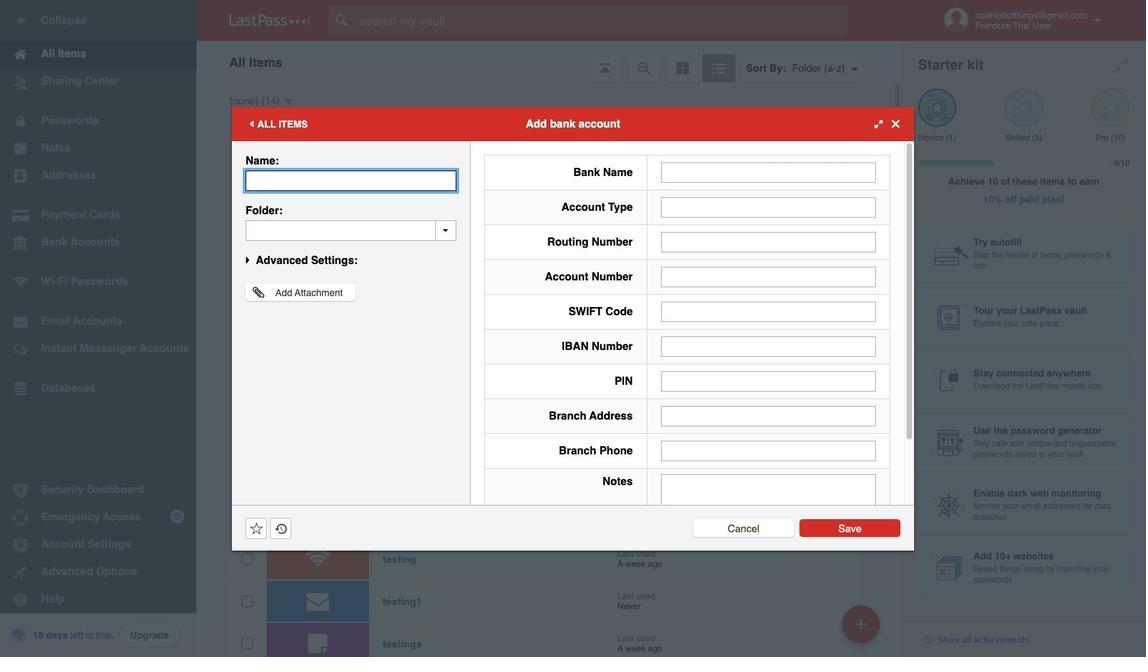 Task type: describe. For each thing, give the bounding box(es) containing it.
new item image
[[857, 619, 866, 629]]

search my vault text field
[[329, 5, 874, 35]]

new item navigation
[[837, 601, 889, 657]]

lastpass image
[[229, 14, 310, 27]]

main navigation navigation
[[0, 0, 197, 657]]



Task type: vqa. For each thing, say whether or not it's contained in the screenshot.
caret right icon
no



Task type: locate. For each thing, give the bounding box(es) containing it.
Search search field
[[329, 5, 874, 35]]

vault options navigation
[[197, 41, 902, 82]]

dialog
[[232, 107, 915, 568]]

None text field
[[661, 162, 876, 183], [246, 170, 457, 191], [661, 197, 876, 217], [246, 220, 457, 241], [661, 232, 876, 252], [661, 267, 876, 287], [661, 301, 876, 322], [661, 371, 876, 391], [661, 406, 876, 426], [661, 441, 876, 461], [661, 474, 876, 559], [661, 162, 876, 183], [246, 170, 457, 191], [661, 197, 876, 217], [246, 220, 457, 241], [661, 232, 876, 252], [661, 267, 876, 287], [661, 301, 876, 322], [661, 371, 876, 391], [661, 406, 876, 426], [661, 441, 876, 461], [661, 474, 876, 559]]

None text field
[[661, 336, 876, 357]]



